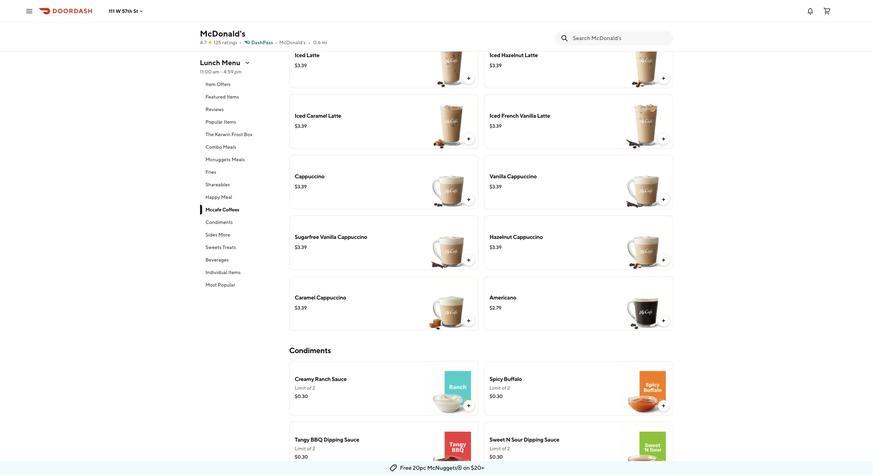 Task type: locate. For each thing, give the bounding box(es) containing it.
offers
[[217, 82, 231, 87]]

• right ratings
[[239, 40, 242, 45]]

sugarfree vanilla cappuccino
[[295, 234, 367, 240]]

135 ratings •
[[214, 40, 242, 45]]

add item to cart image for iced hazelnut latte
[[661, 76, 666, 81]]

spicy buffalo image
[[619, 361, 673, 416]]

sweets treats
[[205, 245, 236, 250]]

ratings
[[222, 40, 237, 45]]

of inside the sweet n sour dipping sauce limit of 2 $0.30
[[502, 446, 506, 452]]

$20+
[[471, 465, 484, 472]]

sweets
[[205, 245, 221, 250]]

mcdonald's up 135 ratings •
[[200, 29, 245, 38]]

$3.39 for sugarfree vanilla cappuccino
[[295, 245, 307, 250]]

$0.30 down creamy
[[295, 394, 308, 399]]

1 vertical spatial condiments
[[289, 346, 331, 355]]

lunch
[[200, 59, 220, 67]]

add item to cart image for hazelnut cappuccino
[[661, 258, 666, 263]]

shareables button
[[200, 178, 281, 191]]

1 vertical spatial items
[[224, 119, 236, 125]]

mcnuggets meals button
[[200, 153, 281, 166]]

iced
[[295, 52, 305, 59], [490, 52, 500, 59], [295, 113, 305, 119], [490, 113, 500, 119]]

frost
[[231, 132, 243, 137]]

$0.30 inside creamy ranch sauce limit of 2 $0.30
[[295, 394, 308, 399]]

add item to cart image for iced french vanilla latte
[[661, 136, 666, 142]]

popular
[[205, 119, 223, 125], [218, 282, 235, 288]]

mcdonald's for mcdonald's • 0.6 mi
[[279, 40, 306, 45]]

most popular button
[[200, 279, 281, 291]]

limit down tangy
[[295, 446, 306, 452]]

$3.39 for iced french vanilla latte
[[490, 123, 502, 129]]

limit down spicy
[[490, 385, 501, 391]]

add item to cart image for iced caramel latte
[[466, 136, 471, 142]]

2 horizontal spatial vanilla
[[520, 113, 536, 119]]

shareables
[[205, 182, 230, 188]]

latte
[[306, 52, 320, 59], [525, 52, 538, 59], [328, 113, 341, 119], [537, 113, 550, 119]]

2 down 'n'
[[507, 446, 510, 452]]

2 vertical spatial items
[[228, 270, 241, 275]]

popular down reviews
[[205, 119, 223, 125]]

condiments up creamy
[[289, 346, 331, 355]]

combo meals button
[[200, 141, 281, 153]]

0 horizontal spatial dipping
[[324, 437, 343, 443]]

condiments button
[[200, 216, 281, 229]]

condiments
[[205, 220, 233, 225], [289, 346, 331, 355]]

111 w 57th st button
[[109, 8, 144, 14]]

2 vertical spatial vanilla
[[320, 234, 336, 240]]

mcdonald's up iced latte
[[279, 40, 306, 45]]

americano
[[490, 295, 516, 301]]

combo
[[205, 144, 222, 150]]

limit down the sweet
[[490, 446, 501, 452]]

iced french vanilla latte image
[[619, 94, 673, 149]]

treats
[[222, 245, 236, 250]]

1 vertical spatial popular
[[218, 282, 235, 288]]

iced latte
[[295, 52, 320, 59]]

1 horizontal spatial mcdonald's
[[279, 40, 306, 45]]

• right dashpass
[[275, 40, 277, 45]]

111
[[109, 8, 115, 14]]

on
[[463, 465, 470, 472]]

of down spicy
[[502, 385, 506, 391]]

1 vertical spatial hazelnut
[[490, 234, 512, 240]]

combo meals
[[205, 144, 236, 150]]

individual items button
[[200, 266, 281, 279]]

fries button
[[200, 166, 281, 178]]

hazelnut
[[501, 52, 524, 59], [490, 234, 512, 240]]

0 vertical spatial condiments
[[205, 220, 233, 225]]

11:00
[[200, 69, 212, 75]]

$0.30 down spicy
[[490, 394, 503, 399]]

1 vertical spatial mcdonald's
[[279, 40, 306, 45]]

$3.39 for vanilla cappuccino
[[490, 184, 502, 190]]

items inside "button"
[[227, 94, 239, 100]]

of inside the tangy bbq dipping sauce limit of 2 $0.30
[[307, 446, 311, 452]]

iced caramel latte image
[[424, 94, 478, 149]]

sauce inside creamy ranch sauce limit of 2 $0.30
[[332, 376, 347, 383]]

bbq
[[310, 437, 323, 443]]

limit inside creamy ranch sauce limit of 2 $0.30
[[295, 385, 306, 391]]

1 horizontal spatial •
[[275, 40, 277, 45]]

1 • from the left
[[239, 40, 242, 45]]

1 vertical spatial vanilla
[[490, 173, 506, 180]]

meals for combo meals
[[223, 144, 236, 150]]

mcdonald's for mcdonald's
[[200, 29, 245, 38]]

add item to cart image for caramel cappuccino
[[466, 318, 471, 324]]

beverages
[[205, 257, 229, 263]]

the
[[205, 132, 214, 137]]

fries
[[205, 169, 216, 175]]

iced hazelnut latte
[[490, 52, 538, 59]]

sauce inside the sweet n sour dipping sauce limit of 2 $0.30
[[544, 437, 559, 443]]

tangy bbq dipping sauce limit of 2 $0.30
[[295, 437, 359, 460]]

dipping right sour
[[524, 437, 543, 443]]

sides more
[[205, 232, 230, 238]]

dashpass
[[251, 40, 273, 45]]

0 items, open order cart image
[[823, 7, 831, 15]]

2 down the buffalo
[[507, 385, 510, 391]]

0 vertical spatial vanilla
[[520, 113, 536, 119]]

2 inside creamy ranch sauce limit of 2 $0.30
[[312, 385, 315, 391]]

1 dipping from the left
[[324, 437, 343, 443]]

2 dipping from the left
[[524, 437, 543, 443]]

vanilla cappuccino image
[[619, 155, 673, 209]]

individual
[[205, 270, 227, 275]]

featured items button
[[200, 91, 281, 103]]

sweet n sour dipping sauce limit of 2 $0.30
[[490, 437, 559, 460]]

$0.30 down tangy
[[295, 455, 308, 460]]

0 horizontal spatial •
[[239, 40, 242, 45]]

3 • from the left
[[308, 40, 310, 45]]

add item to cart image
[[466, 76, 471, 81], [661, 76, 666, 81], [466, 136, 471, 142], [661, 136, 666, 142], [661, 197, 666, 203], [466, 258, 471, 263], [661, 318, 666, 324], [466, 403, 471, 409], [466, 464, 471, 469]]

sugar free vanilla latte image
[[619, 0, 673, 28]]

2 inside the sweet n sour dipping sauce limit of 2 $0.30
[[507, 446, 510, 452]]

2 down bbq
[[312, 446, 315, 452]]

• left 0.6
[[308, 40, 310, 45]]

items down "beverages" "button"
[[228, 270, 241, 275]]

$0.30
[[295, 394, 308, 399], [490, 394, 503, 399], [295, 455, 308, 460], [490, 455, 503, 460]]

coffees
[[222, 207, 239, 213]]

spicy
[[490, 376, 503, 383]]

•
[[239, 40, 242, 45], [275, 40, 277, 45], [308, 40, 310, 45]]

$0.30 down the sweet
[[490, 455, 503, 460]]

n
[[506, 437, 510, 443]]

1 vertical spatial meals
[[232, 157, 245, 162]]

of down tangy
[[307, 446, 311, 452]]

2 inside the tangy bbq dipping sauce limit of 2 $0.30
[[312, 446, 315, 452]]

mi
[[322, 40, 327, 45]]

-
[[220, 69, 223, 75]]

add item to cart image
[[466, 197, 471, 203], [661, 258, 666, 263], [466, 318, 471, 324], [661, 403, 666, 409]]

limit down creamy
[[295, 385, 306, 391]]

4.7
[[200, 40, 207, 45]]

of down creamy
[[307, 385, 311, 391]]

0 vertical spatial meals
[[223, 144, 236, 150]]

meals inside "button"
[[223, 144, 236, 150]]

sour
[[511, 437, 523, 443]]

items up the kerwin frost box
[[224, 119, 236, 125]]

dipping inside the tangy bbq dipping sauce limit of 2 $0.30
[[324, 437, 343, 443]]

meals inside button
[[232, 157, 245, 162]]

2 horizontal spatial •
[[308, 40, 310, 45]]

dashpass •
[[251, 40, 277, 45]]

20pc
[[413, 465, 426, 472]]

happy
[[205, 194, 220, 200]]

iced latte image
[[424, 34, 478, 88]]

mcnuggets
[[205, 157, 231, 162]]

dipping right bbq
[[324, 437, 343, 443]]

popular down individual items
[[218, 282, 235, 288]]

sauce
[[332, 376, 347, 383], [344, 437, 359, 443], [544, 437, 559, 443]]

0 horizontal spatial mcdonald's
[[200, 29, 245, 38]]

0 vertical spatial caramel
[[306, 113, 327, 119]]

meals down the kerwin frost box
[[223, 144, 236, 150]]

2
[[312, 385, 315, 391], [507, 385, 510, 391], [312, 446, 315, 452], [507, 446, 510, 452]]

condiments up the sides more on the left
[[205, 220, 233, 225]]

caramel cappuccino
[[295, 295, 346, 301]]

• for mcdonald's • 0.6 mi
[[308, 40, 310, 45]]

2 inside spicy buffalo limit of 2 $0.30
[[507, 385, 510, 391]]

$3.39 for iced hazelnut latte
[[490, 63, 502, 68]]

$0.30 inside the sweet n sour dipping sauce limit of 2 $0.30
[[490, 455, 503, 460]]

buffalo
[[504, 376, 522, 383]]

happy meal
[[205, 194, 232, 200]]

2 down ranch
[[312, 385, 315, 391]]

0 horizontal spatial condiments
[[205, 220, 233, 225]]

of down 'n'
[[502, 446, 506, 452]]

$3.39 for caramel cappuccino
[[295, 305, 307, 311]]

$3.39 for hazelnut cappuccino
[[490, 245, 502, 250]]

$2.79
[[490, 305, 501, 311]]

limit
[[295, 385, 306, 391], [490, 385, 501, 391], [295, 446, 306, 452], [490, 446, 501, 452]]

1 horizontal spatial dipping
[[524, 437, 543, 443]]

meals
[[223, 144, 236, 150], [232, 157, 245, 162]]

sugarfree vanilla cappuccino image
[[424, 216, 478, 270]]

items down item offers button at the left
[[227, 94, 239, 100]]

meals down the combo meals "button"
[[232, 157, 245, 162]]

0 vertical spatial mcdonald's
[[200, 29, 245, 38]]

add item to cart image for americano
[[661, 318, 666, 324]]

0 vertical spatial hazelnut
[[501, 52, 524, 59]]

2 • from the left
[[275, 40, 277, 45]]

vanilla
[[520, 113, 536, 119], [490, 173, 506, 180], [320, 234, 336, 240]]

mccafe coffees
[[205, 207, 239, 213]]

notification bell image
[[806, 7, 815, 15]]

limit inside spicy buffalo limit of 2 $0.30
[[490, 385, 501, 391]]

0 vertical spatial items
[[227, 94, 239, 100]]



Task type: vqa. For each thing, say whether or not it's contained in the screenshot.
the rightmost •
yes



Task type: describe. For each thing, give the bounding box(es) containing it.
mccafe
[[205, 207, 221, 213]]

1 horizontal spatial condiments
[[289, 346, 331, 355]]

mcnuggets meals
[[205, 157, 245, 162]]

featured items
[[205, 94, 239, 100]]

lunch menu
[[200, 59, 240, 67]]

item offers
[[205, 82, 231, 87]]

kerwin
[[215, 132, 230, 137]]

Item Search search field
[[573, 35, 668, 42]]

tangy bbq dipping sauce image
[[424, 422, 478, 475]]

of inside creamy ranch sauce limit of 2 $0.30
[[307, 385, 311, 391]]

individual items
[[205, 270, 241, 275]]

reviews button
[[200, 103, 281, 116]]

sweets treats button
[[200, 241, 281, 254]]

menu
[[222, 59, 240, 67]]

items for popular items
[[224, 119, 236, 125]]

box
[[244, 132, 253, 137]]

add item to cart image for sugarfree vanilla cappuccino
[[466, 258, 471, 263]]

sugarfree
[[295, 234, 319, 240]]

creamy
[[295, 376, 314, 383]]

popular items
[[205, 119, 236, 125]]

cappuccino for vanilla cappuccino
[[507, 173, 537, 180]]

most popular
[[205, 282, 235, 288]]

featured
[[205, 94, 226, 100]]

iced french vanilla latte
[[490, 113, 550, 119]]

sweet n sour dipping sauce image
[[619, 422, 673, 475]]

meals for mcnuggets meals
[[232, 157, 245, 162]]

french
[[501, 113, 519, 119]]

11:00 am - 4:59 pm
[[200, 69, 242, 75]]

1 vertical spatial caramel
[[295, 295, 315, 301]]

$3.39 for cappuccino
[[295, 184, 307, 190]]

creamy ranch sauce limit of 2 $0.30
[[295, 376, 347, 399]]

add item to cart image for cappuccino
[[466, 197, 471, 203]]

add item to cart image for vanilla cappuccino
[[661, 197, 666, 203]]

menus image
[[245, 60, 250, 66]]

items for individual items
[[228, 270, 241, 275]]

creamy ranch sauce image
[[424, 361, 478, 416]]

iced for iced caramel latte
[[295, 113, 305, 119]]

americano image
[[619, 276, 673, 331]]

hazelnut cappuccino image
[[619, 216, 673, 270]]

item offers button
[[200, 78, 281, 91]]

cappuccino image
[[424, 155, 478, 209]]

iced for iced latte
[[295, 52, 305, 59]]

57th
[[122, 8, 132, 14]]

cappuccino for caramel cappuccino
[[316, 295, 346, 301]]

the kerwin frost box button
[[200, 128, 281, 141]]

of inside spicy buffalo limit of 2 $0.30
[[502, 385, 506, 391]]

$0.30 inside the tangy bbq dipping sauce limit of 2 $0.30
[[295, 455, 308, 460]]

ranch
[[315, 376, 331, 383]]

am
[[213, 69, 219, 75]]

0 horizontal spatial vanilla
[[320, 234, 336, 240]]

reviews
[[205, 107, 224, 112]]

dipping inside the sweet n sour dipping sauce limit of 2 $0.30
[[524, 437, 543, 443]]

spicy buffalo limit of 2 $0.30
[[490, 376, 522, 399]]

vanilla cappuccino
[[490, 173, 537, 180]]

beverages button
[[200, 254, 281, 266]]

4:59
[[223, 69, 234, 75]]

$3.39 for iced latte
[[295, 63, 307, 68]]

limit inside the tangy bbq dipping sauce limit of 2 $0.30
[[295, 446, 306, 452]]

popular items button
[[200, 116, 281, 128]]

caramel cappuccino image
[[424, 276, 478, 331]]

happy meal button
[[200, 191, 281, 204]]

the kerwin frost box
[[205, 132, 253, 137]]

sides more button
[[200, 229, 281, 241]]

open menu image
[[25, 7, 33, 15]]

$0.30 inside spicy buffalo limit of 2 $0.30
[[490, 394, 503, 399]]

sweet
[[490, 437, 505, 443]]

sauce inside the tangy bbq dipping sauce limit of 2 $0.30
[[344, 437, 359, 443]]

1 horizontal spatial vanilla
[[490, 173, 506, 180]]

mcdonald's • 0.6 mi
[[279, 40, 327, 45]]

mcnuggetsⓡ
[[427, 465, 462, 472]]

hazelnut cappuccino
[[490, 234, 543, 240]]

add item to cart image for iced latte
[[466, 76, 471, 81]]

items for featured items
[[227, 94, 239, 100]]

0.6
[[313, 40, 321, 45]]

iced hazelnut latte image
[[619, 34, 673, 88]]

w
[[116, 8, 121, 14]]

french vanilla latte image
[[424, 0, 478, 28]]

135
[[214, 40, 221, 45]]

• for dashpass •
[[275, 40, 277, 45]]

item
[[205, 82, 216, 87]]

iced for iced hazelnut latte
[[490, 52, 500, 59]]

cappuccino for hazelnut cappuccino
[[513, 234, 543, 240]]

0 vertical spatial popular
[[205, 119, 223, 125]]

111 w 57th st
[[109, 8, 138, 14]]

free
[[400, 465, 412, 472]]

most
[[205, 282, 217, 288]]

more
[[218, 232, 230, 238]]

iced for iced french vanilla latte
[[490, 113, 500, 119]]

st
[[133, 8, 138, 14]]

meal
[[221, 194, 232, 200]]

tangy
[[295, 437, 309, 443]]

$3.39 for iced caramel latte
[[295, 123, 307, 129]]

free 20pc mcnuggetsⓡ on $20+
[[400, 465, 484, 472]]

limit inside the sweet n sour dipping sauce limit of 2 $0.30
[[490, 446, 501, 452]]

iced caramel latte
[[295, 113, 341, 119]]

pm
[[235, 69, 242, 75]]

condiments inside 'condiments' button
[[205, 220, 233, 225]]



